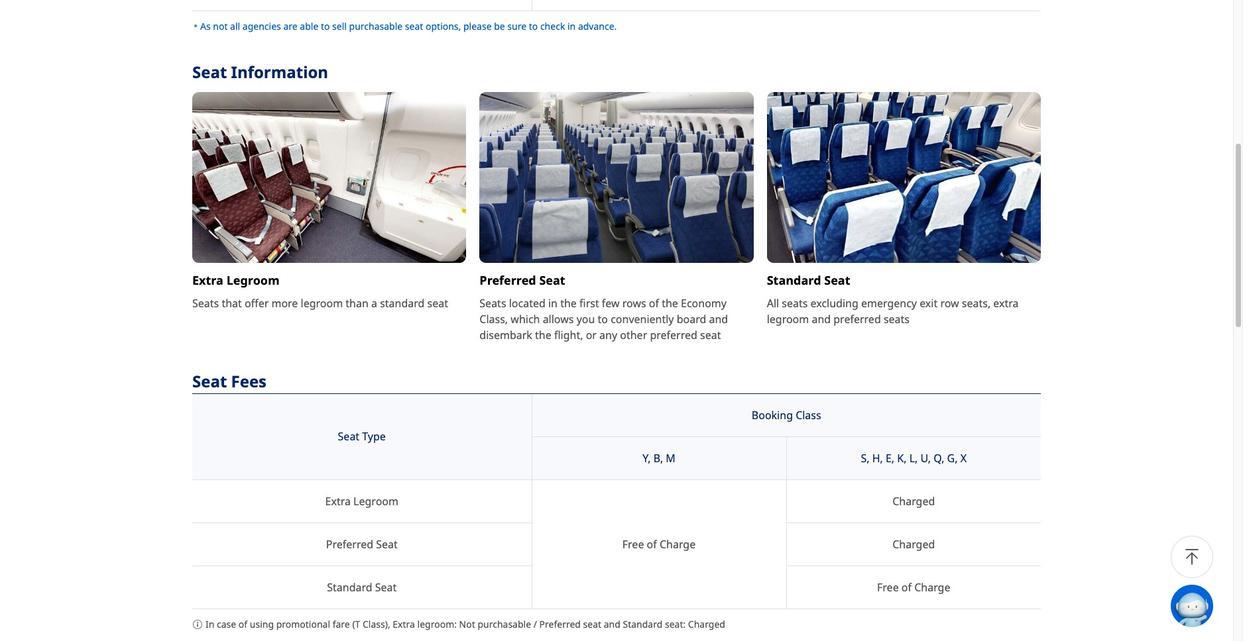 Task type: describe. For each thing, give the bounding box(es) containing it.
0 horizontal spatial and
[[604, 618, 621, 631]]

1 vertical spatial legroom
[[353, 494, 398, 509]]

2 vertical spatial charged
[[688, 618, 725, 631]]

disembark
[[480, 328, 532, 342]]

economy
[[681, 296, 727, 311]]

all
[[230, 20, 240, 32]]

few
[[602, 296, 620, 311]]

1 vertical spatial charged
[[893, 537, 935, 552]]

k,
[[897, 451, 907, 466]]

all seats excluding emergency exit row seats, extra legroom and preferred seats
[[767, 296, 1019, 327]]

seat left options,
[[405, 20, 423, 32]]

type
[[362, 430, 386, 444]]

seat inside seats located in the first few rows of the economy class, which allows you to conveniently board and disembark the flight, or any other preferred seat
[[700, 328, 721, 342]]

chat w link
[[1171, 585, 1243, 628]]

1 horizontal spatial preferred seat
[[480, 273, 565, 289]]

2 vertical spatial extra
[[393, 618, 415, 631]]

using
[[250, 618, 274, 631]]

free of charge for extra legroom
[[622, 537, 696, 552]]

s,
[[861, 451, 870, 466]]

0 vertical spatial standard
[[767, 273, 821, 289]]

exit
[[920, 296, 938, 311]]

rows
[[622, 296, 646, 311]]

preferred inside all seats excluding emergency exit row seats, extra legroom and preferred seats
[[834, 312, 881, 327]]

as not all agencies are able to sell purchasable seat options, please be sure to check in advance.
[[200, 20, 617, 32]]

h,
[[872, 451, 883, 466]]

class
[[796, 408, 821, 423]]

0 vertical spatial seats
[[782, 296, 808, 311]]

charge for extra legroom
[[660, 537, 696, 552]]

other
[[620, 328, 647, 342]]

seat type
[[338, 430, 386, 444]]

promotional
[[276, 618, 330, 631]]

chat
[[1213, 600, 1234, 613]]

0 horizontal spatial preferred
[[326, 537, 373, 552]]

free for seat
[[877, 580, 899, 595]]

0 vertical spatial charged
[[893, 494, 935, 509]]

seats,
[[962, 296, 991, 311]]

s, h, e, k, l, u, q, g, x
[[861, 451, 967, 466]]

sell
[[332, 20, 347, 32]]

not
[[459, 618, 475, 631]]

emergency
[[861, 296, 917, 311]]

0 horizontal spatial standard
[[327, 580, 372, 595]]

booking class
[[752, 408, 821, 423]]

information
[[231, 61, 328, 83]]

or
[[586, 328, 597, 342]]

free of charge for standard seat
[[877, 580, 950, 595]]

2 horizontal spatial the
[[662, 296, 678, 311]]

l,
[[909, 451, 918, 466]]

u,
[[921, 451, 931, 466]]

fare
[[333, 618, 350, 631]]

as
[[200, 20, 211, 32]]

a
[[371, 296, 377, 311]]

charge for standard seat
[[914, 580, 950, 595]]

1 vertical spatial extra legroom
[[325, 494, 398, 509]]

and inside seats located in the first few rows of the economy class, which allows you to conveniently board and disembark the flight, or any other preferred seat
[[709, 312, 728, 327]]

advance.
[[578, 20, 617, 32]]

/
[[534, 618, 537, 631]]

0 vertical spatial purchasable
[[349, 20, 403, 32]]

seat fees
[[192, 370, 267, 392]]

you
[[577, 312, 595, 327]]

extra
[[993, 296, 1019, 311]]

of inside seats located in the first few rows of the economy class, which allows you to conveniently board and disembark the flight, or any other preferred seat
[[649, 296, 659, 311]]

case
[[217, 618, 236, 631]]

booking
[[752, 408, 793, 423]]

class,
[[480, 312, 508, 327]]

y, b, m
[[643, 451, 676, 466]]

not
[[213, 20, 228, 32]]

1 horizontal spatial the
[[560, 296, 577, 311]]

board
[[677, 312, 706, 327]]

located
[[509, 296, 546, 311]]



Task type: locate. For each thing, give the bounding box(es) containing it.
2 horizontal spatial extra
[[393, 618, 415, 631]]

than
[[346, 296, 369, 311]]

seat
[[405, 20, 423, 32], [427, 296, 448, 311], [700, 328, 721, 342], [583, 618, 601, 631]]

seat right /
[[583, 618, 601, 631]]

flight,
[[554, 328, 583, 342]]

seats located in the first few rows of the economy class, which allows you to conveniently board and disembark the flight, or any other preferred seat
[[480, 296, 728, 342]]

1 horizontal spatial purchasable
[[478, 618, 531, 631]]

in up allows
[[548, 296, 558, 311]]

free for legroom
[[622, 537, 644, 552]]

purchasable left /
[[478, 618, 531, 631]]

1 horizontal spatial legroom
[[767, 312, 809, 327]]

2 horizontal spatial and
[[812, 312, 831, 327]]

standard up all
[[767, 273, 821, 289]]

seat
[[192, 61, 227, 83], [539, 273, 565, 289], [824, 273, 850, 289], [192, 370, 227, 392], [338, 430, 359, 444], [376, 537, 398, 552], [375, 580, 397, 595]]

seats for extra legroom
[[192, 296, 219, 311]]

agencies
[[243, 20, 281, 32]]

charged
[[893, 494, 935, 509], [893, 537, 935, 552], [688, 618, 725, 631]]

to for agencies
[[529, 20, 538, 32]]

y,
[[643, 451, 651, 466]]

0 horizontal spatial preferred
[[650, 328, 697, 342]]

x
[[961, 451, 967, 466]]

more
[[271, 296, 298, 311]]

standard
[[767, 273, 821, 289], [327, 580, 372, 595], [623, 618, 663, 631]]

2 horizontal spatial preferred
[[539, 618, 581, 631]]

seats
[[782, 296, 808, 311], [884, 312, 910, 327]]

to up any
[[598, 312, 608, 327]]

0 horizontal spatial legroom
[[301, 296, 343, 311]]

b,
[[654, 451, 663, 466]]

0 horizontal spatial seats
[[782, 296, 808, 311]]

1 horizontal spatial free of charge
[[877, 580, 950, 595]]

to right sure
[[529, 20, 538, 32]]

0 horizontal spatial extra legroom
[[192, 273, 280, 289]]

0 horizontal spatial free
[[622, 537, 644, 552]]

1 vertical spatial seats
[[884, 312, 910, 327]]

0 horizontal spatial free of charge
[[622, 537, 696, 552]]

standard seat up excluding
[[767, 273, 850, 289]]

1 vertical spatial legroom
[[767, 312, 809, 327]]

1 horizontal spatial in
[[568, 20, 576, 32]]

free of charge
[[622, 537, 696, 552], [877, 580, 950, 595]]

1 vertical spatial extra
[[325, 494, 351, 509]]

1 horizontal spatial seats
[[480, 296, 506, 311]]

extra legroom down 'seat type'
[[325, 494, 398, 509]]

1 horizontal spatial and
[[709, 312, 728, 327]]

extra legroom up that
[[192, 273, 280, 289]]

seats that offer more legroom than a standard seat
[[192, 296, 448, 311]]

1 horizontal spatial standard
[[623, 618, 663, 631]]

1 horizontal spatial charge
[[914, 580, 950, 595]]

chat w
[[1213, 600, 1243, 613]]

standard up (t
[[327, 580, 372, 595]]

1 horizontal spatial extra
[[325, 494, 351, 509]]

check
[[540, 20, 565, 32]]

the up board
[[662, 296, 678, 311]]

and inside all seats excluding emergency exit row seats, extra legroom and preferred seats
[[812, 312, 831, 327]]

0 horizontal spatial the
[[535, 328, 551, 342]]

preferred down board
[[650, 328, 697, 342]]

seats down emergency
[[884, 312, 910, 327]]

1 horizontal spatial seats
[[884, 312, 910, 327]]

0 vertical spatial free
[[622, 537, 644, 552]]

to
[[321, 20, 330, 32], [529, 20, 538, 32], [598, 312, 608, 327]]

extra
[[192, 273, 223, 289], [325, 494, 351, 509], [393, 618, 415, 631]]

in case of using promotional fare (t class), extra legroom: not purchasable  /  preferred seat and standard seat: charged
[[206, 618, 725, 631]]

preferred inside seats located in the first few rows of the economy class, which allows you to conveniently board and disembark the flight, or any other preferred seat
[[650, 328, 697, 342]]

0 horizontal spatial in
[[548, 296, 558, 311]]

0 vertical spatial in
[[568, 20, 576, 32]]

1 vertical spatial free
[[877, 580, 899, 595]]

please
[[463, 20, 492, 32]]

2 horizontal spatial to
[[598, 312, 608, 327]]

preferred
[[480, 273, 536, 289], [326, 537, 373, 552], [539, 618, 581, 631]]

legroom
[[301, 296, 343, 311], [767, 312, 809, 327]]

conveniently
[[611, 312, 674, 327]]

1 vertical spatial purchasable
[[478, 618, 531, 631]]

standard seat
[[767, 273, 850, 289], [327, 580, 397, 595]]

1 horizontal spatial preferred
[[480, 273, 536, 289]]

1 vertical spatial charge
[[914, 580, 950, 595]]

2 vertical spatial standard
[[623, 618, 663, 631]]

1 vertical spatial preferred
[[326, 537, 373, 552]]

be
[[494, 20, 505, 32]]

0 horizontal spatial preferred seat
[[326, 537, 398, 552]]

(t
[[352, 618, 360, 631]]

seat right standard
[[427, 296, 448, 311]]

to left sell
[[321, 20, 330, 32]]

fees
[[231, 370, 267, 392]]

extra legroom
[[192, 273, 280, 289], [325, 494, 398, 509]]

and left seat:
[[604, 618, 621, 631]]

of
[[649, 296, 659, 311], [647, 537, 657, 552], [902, 580, 912, 595], [239, 618, 247, 631]]

class),
[[363, 618, 390, 631]]

allows
[[543, 312, 574, 327]]

0 vertical spatial free of charge
[[622, 537, 696, 552]]

2 vertical spatial preferred
[[539, 618, 581, 631]]

seats left that
[[192, 296, 219, 311]]

seat:
[[665, 618, 686, 631]]

1 horizontal spatial preferred
[[834, 312, 881, 327]]

1 vertical spatial preferred
[[650, 328, 697, 342]]

1 seats from the left
[[192, 296, 219, 311]]

to for the
[[598, 312, 608, 327]]

0 horizontal spatial charge
[[660, 537, 696, 552]]

standard
[[380, 296, 425, 311]]

1 horizontal spatial legroom
[[353, 494, 398, 509]]

excluding
[[811, 296, 859, 311]]

and down excluding
[[812, 312, 831, 327]]

preferred
[[834, 312, 881, 327], [650, 328, 697, 342]]

standard left seat:
[[623, 618, 663, 631]]

in
[[206, 618, 214, 631]]

the down allows
[[535, 328, 551, 342]]

q,
[[934, 451, 944, 466]]

seats up class,
[[480, 296, 506, 311]]

to inside seats located in the first few rows of the economy class, which allows you to conveniently board and disembark the flight, or any other preferred seat
[[598, 312, 608, 327]]

0 horizontal spatial to
[[321, 20, 330, 32]]

0 horizontal spatial seats
[[192, 296, 219, 311]]

the up allows
[[560, 296, 577, 311]]

0 vertical spatial preferred seat
[[480, 273, 565, 289]]

charge
[[660, 537, 696, 552], [914, 580, 950, 595]]

sure
[[507, 20, 527, 32]]

1 horizontal spatial free
[[877, 580, 899, 595]]

0 vertical spatial standard seat
[[767, 273, 850, 289]]

first
[[579, 296, 599, 311]]

legroom:
[[417, 618, 457, 631]]

purchasable
[[349, 20, 403, 32], [478, 618, 531, 631]]

1 horizontal spatial standard seat
[[767, 273, 850, 289]]

purchasable right sell
[[349, 20, 403, 32]]

offer
[[245, 296, 269, 311]]

are
[[283, 20, 297, 32]]

0 horizontal spatial extra
[[192, 273, 223, 289]]

2 horizontal spatial standard
[[767, 273, 821, 289]]

any
[[599, 328, 617, 342]]

legroom up offer
[[227, 273, 280, 289]]

preferred seat
[[480, 273, 565, 289], [326, 537, 398, 552]]

1 horizontal spatial extra legroom
[[325, 494, 398, 509]]

w
[[1236, 600, 1243, 613]]

in right check
[[568, 20, 576, 32]]

2 seats from the left
[[480, 296, 506, 311]]

1 vertical spatial standard
[[327, 580, 372, 595]]

row
[[940, 296, 959, 311]]

that
[[222, 296, 242, 311]]

0 horizontal spatial purchasable
[[349, 20, 403, 32]]

the
[[560, 296, 577, 311], [662, 296, 678, 311], [535, 328, 551, 342]]

m
[[666, 451, 676, 466]]

which
[[511, 312, 540, 327]]

seats inside seats located in the first few rows of the economy class, which allows you to conveniently board and disembark the flight, or any other preferred seat
[[480, 296, 506, 311]]

standard seat up (t
[[327, 580, 397, 595]]

legroom left than
[[301, 296, 343, 311]]

seat down board
[[700, 328, 721, 342]]

1 vertical spatial free of charge
[[877, 580, 950, 595]]

1 vertical spatial preferred seat
[[326, 537, 398, 552]]

0 vertical spatial legroom
[[301, 296, 343, 311]]

0 horizontal spatial legroom
[[227, 273, 280, 289]]

able
[[300, 20, 318, 32]]

0 vertical spatial preferred
[[480, 273, 536, 289]]

legroom inside all seats excluding emergency exit row seats, extra legroom and preferred seats
[[767, 312, 809, 327]]

in inside seats located in the first few rows of the economy class, which allows you to conveniently board and disembark the flight, or any other preferred seat
[[548, 296, 558, 311]]

options,
[[426, 20, 461, 32]]

1 horizontal spatial to
[[529, 20, 538, 32]]

seats right all
[[782, 296, 808, 311]]

1 vertical spatial in
[[548, 296, 558, 311]]

and
[[709, 312, 728, 327], [812, 312, 831, 327], [604, 618, 621, 631]]

0 vertical spatial extra legroom
[[192, 273, 280, 289]]

seats for preferred seat
[[480, 296, 506, 311]]

0 vertical spatial extra
[[192, 273, 223, 289]]

and down "economy" on the right of page
[[709, 312, 728, 327]]

0 vertical spatial legroom
[[227, 273, 280, 289]]

preferred down excluding
[[834, 312, 881, 327]]

1 vertical spatial standard seat
[[327, 580, 397, 595]]

in
[[568, 20, 576, 32], [548, 296, 558, 311]]

g,
[[947, 451, 958, 466]]

e,
[[886, 451, 895, 466]]

legroom down all
[[767, 312, 809, 327]]

legroom down type
[[353, 494, 398, 509]]

seat information
[[192, 61, 328, 83]]

0 vertical spatial preferred
[[834, 312, 881, 327]]

free
[[622, 537, 644, 552], [877, 580, 899, 595]]

0 vertical spatial charge
[[660, 537, 696, 552]]

all
[[767, 296, 779, 311]]

0 horizontal spatial standard seat
[[327, 580, 397, 595]]



Task type: vqa. For each thing, say whether or not it's contained in the screenshot.
the agencies
yes



